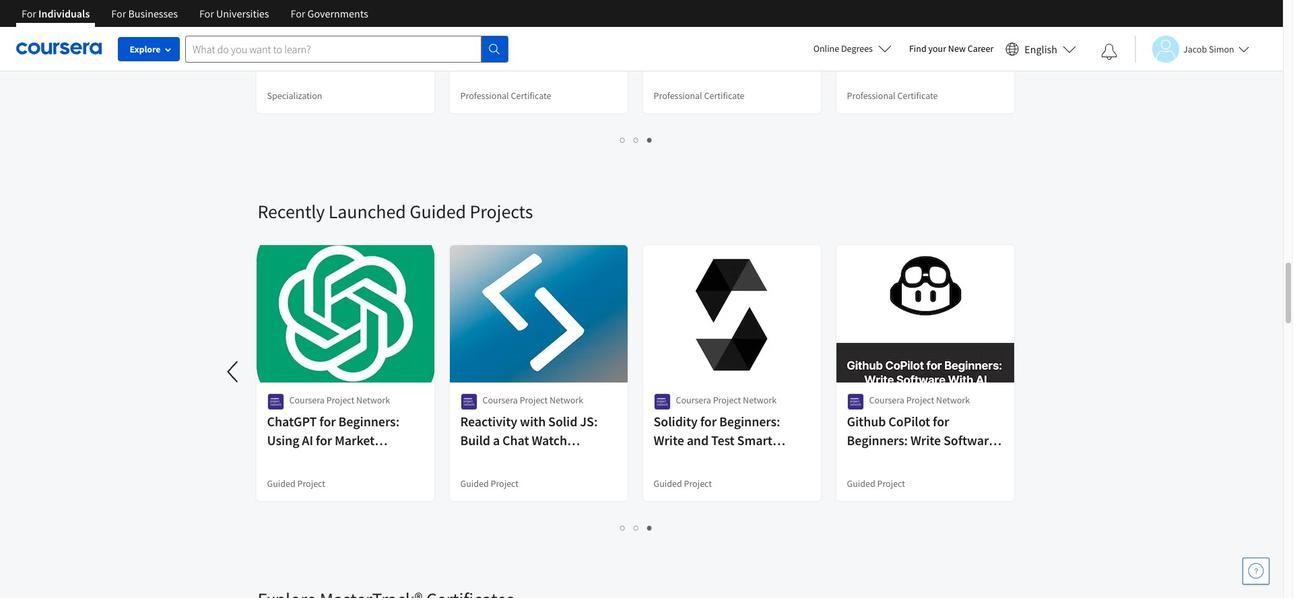 Task type: describe. For each thing, give the bounding box(es) containing it.
contracts
[[654, 451, 709, 467]]

github
[[847, 413, 886, 430]]

ibm & darden digital strategy
[[267, 25, 384, 61]]

for for businesses
[[111, 7, 126, 20]]

jacob simon button
[[1135, 35, 1249, 62]]

for universities
[[199, 7, 269, 20]]

your
[[929, 42, 947, 55]]

project down webapp at bottom left
[[491, 478, 519, 490]]

ai inside chatgpt for beginners: using ai for market research
[[302, 432, 313, 449]]

previous slide image
[[217, 356, 250, 388]]

build
[[460, 432, 490, 449]]

recently
[[258, 199, 325, 224]]

with
[[520, 413, 546, 430]]

for governments
[[291, 7, 368, 20]]

project down contracts
[[684, 478, 712, 490]]

certificate for marketing
[[511, 90, 551, 102]]

network for reactivity with solid js: build a chat watch webapp
[[550, 394, 583, 406]]

back-
[[871, 25, 903, 42]]

project up test
[[713, 394, 741, 406]]

certificate for end
[[898, 90, 938, 102]]

2 2 button from the top
[[630, 520, 643, 536]]

1 list from the top
[[258, 132, 1015, 148]]

1 2 button from the top
[[630, 132, 643, 148]]

ibm image for ibm back-end development
[[847, 5, 864, 22]]

english
[[1025, 42, 1058, 56]]

find your new career link
[[903, 40, 1001, 57]]

guided left projects
[[410, 199, 466, 224]]

universities
[[216, 7, 269, 20]]

ibm back-end development
[[847, 25, 925, 61]]

1 button for second 2 button from the top of the page
[[616, 520, 630, 536]]

coursera project network for solidity
[[676, 394, 777, 406]]

new
[[948, 42, 966, 55]]

ibm image for ibm data engineering
[[654, 5, 671, 22]]

career
[[968, 42, 994, 55]]

professional certificate for data
[[654, 90, 745, 102]]

1 for second 2 button from the bottom
[[620, 133, 626, 146]]

development
[[847, 44, 924, 61]]

google
[[460, 25, 501, 42]]

coursera project network image for chatgpt for beginners: using ai for market research
[[267, 393, 284, 410]]

guided for chatgpt for beginners: using ai for market research
[[267, 478, 296, 490]]

3 button for second 2 button from the top of the page
[[643, 520, 657, 536]]

for for governments
[[291, 7, 305, 20]]

google image
[[460, 5, 477, 22]]

ibm for ibm
[[289, 6, 304, 18]]

project up with
[[520, 394, 548, 406]]

certificate for engineering
[[704, 90, 745, 102]]

coursera for chatgpt
[[289, 394, 325, 406]]

ibm for ibm data engineering
[[654, 25, 675, 42]]

test
[[711, 432, 735, 449]]

network for github copilot for beginners: write software with ai
[[936, 394, 970, 406]]

e-
[[460, 44, 472, 61]]

2 for the 3 button for second 2 button from the bottom
[[634, 133, 639, 146]]

coursera project network image for github copilot for beginners: write software with ai
[[847, 393, 864, 410]]

online
[[813, 42, 839, 55]]

for for universities
[[199, 7, 214, 20]]

help center image
[[1248, 563, 1264, 579]]

write inside github copilot for beginners: write software with ai
[[911, 432, 941, 449]]

coursera project network for github
[[869, 394, 970, 406]]

recently launched guided projects carousel element
[[0, 159, 1026, 547]]

coursera project network for reactivity
[[483, 394, 583, 406]]

1 button for second 2 button from the bottom
[[616, 132, 630, 148]]

banner navigation
[[11, 0, 379, 37]]

watch
[[532, 432, 567, 449]]

coursera project network image for reactivity with solid js: build a chat watch webapp
[[460, 393, 477, 410]]

professional for ibm back-end development
[[847, 90, 896, 102]]

guided project for reactivity with solid js: build a chat watch webapp
[[460, 478, 519, 490]]

coursera for reactivity
[[483, 394, 518, 406]]

software
[[944, 432, 996, 449]]

network for solidity for beginners: write and test smart contracts
[[743, 394, 777, 406]]

online degrees
[[813, 42, 873, 55]]

explore
[[130, 43, 161, 55]]

show notifications image
[[1101, 44, 1118, 60]]

3 for the 3 button for second 2 button from the bottom
[[647, 133, 653, 146]]

guided project for github copilot for beginners: write software with ai
[[847, 478, 905, 490]]

online degrees button
[[803, 34, 903, 63]]

strategy
[[267, 44, 315, 61]]

chatgpt for beginners: using ai for market research
[[267, 413, 399, 467]]

beginners: for smart
[[719, 413, 780, 430]]

1 for second 2 button from the top of the page
[[620, 521, 626, 534]]

coursera for github
[[869, 394, 905, 406]]

and
[[687, 432, 709, 449]]



Task type: locate. For each thing, give the bounding box(es) containing it.
3 network from the left
[[743, 394, 777, 406]]

for up market
[[320, 413, 336, 430]]

ibm inside ibm back-end development
[[847, 25, 869, 42]]

individuals
[[38, 7, 90, 20]]

coursera
[[289, 394, 325, 406], [483, 394, 518, 406], [676, 394, 711, 406], [869, 394, 905, 406]]

for inside github copilot for beginners: write software with ai
[[933, 413, 949, 430]]

projects
[[470, 199, 533, 224]]

simon
[[1209, 43, 1235, 55]]

1 professional certificate from the left
[[460, 90, 551, 102]]

professional certificate down data
[[654, 90, 745, 102]]

ibm image up the ibm data engineering
[[654, 5, 671, 22]]

3 coursera project network from the left
[[676, 394, 777, 406]]

1 guided project from the left
[[267, 478, 325, 490]]

coursera project network image
[[654, 393, 671, 410]]

recently launched guided projects
[[258, 199, 533, 224]]

0 horizontal spatial coursera project network image
[[267, 393, 284, 410]]

4 coursera from the left
[[869, 394, 905, 406]]

2 button
[[630, 132, 643, 148], [630, 520, 643, 536]]

explore button
[[118, 37, 180, 61]]

for left universities
[[199, 7, 214, 20]]

3 guided project from the left
[[654, 478, 712, 490]]

0 horizontal spatial beginners:
[[339, 413, 399, 430]]

2 coursera project network image from the left
[[460, 393, 477, 410]]

3
[[647, 133, 653, 146], [647, 521, 653, 534]]

ibm
[[289, 6, 304, 18], [267, 25, 289, 42], [654, 25, 675, 42], [847, 25, 869, 42]]

for left the businesses
[[111, 7, 126, 20]]

0 vertical spatial 2
[[634, 133, 639, 146]]

1 write from the left
[[654, 432, 684, 449]]

solid
[[548, 413, 578, 430]]

coursera up solidity
[[676, 394, 711, 406]]

1 for from the left
[[22, 7, 36, 20]]

coursera image
[[16, 38, 102, 59]]

1 horizontal spatial ibm image
[[654, 5, 671, 22]]

for
[[320, 413, 336, 430], [700, 413, 717, 430], [933, 413, 949, 430], [316, 432, 332, 449]]

2 certificate from the left
[[704, 90, 745, 102]]

project down github copilot for beginners: write software with ai
[[877, 478, 905, 490]]

guided project for solidity for beginners: write and test smart contracts
[[654, 478, 712, 490]]

launched
[[329, 199, 406, 224]]

4 coursera project network from the left
[[869, 394, 970, 406]]

0 vertical spatial 3 button
[[643, 132, 657, 148]]

for businesses
[[111, 7, 178, 20]]

professional down development
[[847, 90, 896, 102]]

0 vertical spatial 1
[[620, 133, 626, 146]]

0 vertical spatial 1 button
[[616, 132, 630, 148]]

coursera project network for chatgpt
[[289, 394, 390, 406]]

1 horizontal spatial digital
[[503, 25, 541, 42]]

beginners: up market
[[339, 413, 399, 430]]

ibm up degrees
[[847, 25, 869, 42]]

commerce
[[472, 44, 532, 61]]

for left individuals
[[22, 7, 36, 20]]

1 ibm image from the left
[[267, 5, 284, 22]]

& up strategy
[[291, 25, 300, 42]]

0 horizontal spatial ibm image
[[267, 5, 284, 22]]

3 button
[[643, 132, 657, 148], [643, 520, 657, 536]]

3 ibm image from the left
[[847, 5, 864, 22]]

2 coursera from the left
[[483, 394, 518, 406]]

1 vertical spatial 2
[[634, 521, 639, 534]]

1 horizontal spatial coursera project network image
[[460, 393, 477, 410]]

coursera up the reactivity
[[483, 394, 518, 406]]

copilot
[[889, 413, 930, 430]]

for up darden
[[291, 7, 305, 20]]

end
[[903, 25, 925, 42]]

2 2 from the top
[[634, 521, 639, 534]]

& right marketing
[[604, 25, 612, 42]]

professional for google digital marketing & e-commerce
[[460, 90, 509, 102]]

1 professional from the left
[[460, 90, 509, 102]]

coursera project network up chatgpt for beginners: using ai for market research
[[289, 394, 390, 406]]

2 for from the left
[[111, 7, 126, 20]]

for inside solidity for beginners: write and test smart contracts
[[700, 413, 717, 430]]

network up the solid at left bottom
[[550, 394, 583, 406]]

ai right with
[[876, 451, 887, 467]]

1 1 button from the top
[[616, 132, 630, 148]]

0 vertical spatial 3
[[647, 133, 653, 146]]

None search field
[[185, 35, 509, 62]]

find
[[909, 42, 927, 55]]

chat
[[503, 432, 529, 449]]

professional
[[460, 90, 509, 102], [654, 90, 702, 102], [847, 90, 896, 102]]

coursera project network up test
[[676, 394, 777, 406]]

guided project down with
[[847, 478, 905, 490]]

coursera up chatgpt
[[289, 394, 325, 406]]

smart
[[737, 432, 773, 449]]

3 coursera project network image from the left
[[847, 393, 864, 410]]

0 vertical spatial ai
[[302, 432, 313, 449]]

ibm image for ibm
[[267, 5, 284, 22]]

2 3 from the top
[[647, 521, 653, 534]]

4 network from the left
[[936, 394, 970, 406]]

1 1 from the top
[[620, 133, 626, 146]]

0 horizontal spatial &
[[291, 25, 300, 42]]

ai inside github copilot for beginners: write software with ai
[[876, 451, 887, 467]]

network up 'smart'
[[743, 394, 777, 406]]

1 horizontal spatial certificate
[[704, 90, 745, 102]]

0 horizontal spatial digital
[[347, 25, 384, 42]]

1 vertical spatial 3 button
[[643, 520, 657, 536]]

2 3 button from the top
[[643, 520, 657, 536]]

ibm image up degrees
[[847, 5, 864, 22]]

js:
[[580, 413, 598, 430]]

0 horizontal spatial certificate
[[511, 90, 551, 102]]

2 horizontal spatial ibm image
[[847, 5, 864, 22]]

3 professional from the left
[[847, 90, 896, 102]]

beginners: up 'smart'
[[719, 413, 780, 430]]

degrees
[[841, 42, 873, 55]]

using
[[267, 432, 299, 449]]

network up market
[[356, 394, 390, 406]]

professional certificate down development
[[847, 90, 938, 102]]

professional certificate for back-
[[847, 90, 938, 102]]

beginners: inside github copilot for beginners: write software with ai
[[847, 432, 908, 449]]

2 horizontal spatial beginners:
[[847, 432, 908, 449]]

3 button for second 2 button from the bottom
[[643, 132, 657, 148]]

professional down commerce
[[460, 90, 509, 102]]

3 for second 2 button from the top of the page's the 3 button
[[647, 521, 653, 534]]

1 button
[[616, 132, 630, 148], [616, 520, 630, 536]]

guided project for chatgpt for beginners: using ai for market research
[[267, 478, 325, 490]]

2 horizontal spatial certificate
[[898, 90, 938, 102]]

0 vertical spatial 2 button
[[630, 132, 643, 148]]

beginners: inside chatgpt for beginners: using ai for market research
[[339, 413, 399, 430]]

guided down contracts
[[654, 478, 682, 490]]

3 professional certificate from the left
[[847, 90, 938, 102]]

jacob
[[1184, 43, 1207, 55]]

beginners: for market
[[339, 413, 399, 430]]

guided down webapp at bottom left
[[460, 478, 489, 490]]

1 horizontal spatial ai
[[876, 451, 887, 467]]

github copilot for beginners: write software with ai
[[847, 413, 996, 467]]

digital inside google digital marketing & e-commerce
[[503, 25, 541, 42]]

1 vertical spatial 1 button
[[616, 520, 630, 536]]

ibm up darden
[[289, 6, 304, 18]]

write down solidity
[[654, 432, 684, 449]]

english button
[[1001, 27, 1082, 71]]

2 1 button from the top
[[616, 520, 630, 536]]

certificate down commerce
[[511, 90, 551, 102]]

1 vertical spatial 3
[[647, 521, 653, 534]]

1 horizontal spatial write
[[911, 432, 941, 449]]

guided project down contracts
[[654, 478, 712, 490]]

webapp
[[460, 451, 508, 467]]

google digital marketing & e-commerce
[[460, 25, 612, 61]]

specialization
[[267, 90, 322, 102]]

1
[[620, 133, 626, 146], [620, 521, 626, 534]]

0 vertical spatial list
[[258, 132, 1015, 148]]

beginners:
[[339, 413, 399, 430], [719, 413, 780, 430], [847, 432, 908, 449]]

research
[[267, 451, 319, 467]]

guided for reactivity with solid js: build a chat watch webapp
[[460, 478, 489, 490]]

jacob simon
[[1184, 43, 1235, 55]]

2 & from the left
[[604, 25, 612, 42]]

beginners: inside solidity for beginners: write and test smart contracts
[[719, 413, 780, 430]]

2 digital from the left
[[503, 25, 541, 42]]

1 coursera project network image from the left
[[267, 393, 284, 410]]

2 guided project from the left
[[460, 478, 519, 490]]

professional certificate
[[460, 90, 551, 102], [654, 90, 745, 102], [847, 90, 938, 102]]

guided project
[[267, 478, 325, 490], [460, 478, 519, 490], [654, 478, 712, 490], [847, 478, 905, 490]]

1 vertical spatial 1
[[620, 521, 626, 534]]

&
[[291, 25, 300, 42], [604, 25, 612, 42]]

coursera project network image
[[267, 393, 284, 410], [460, 393, 477, 410], [847, 393, 864, 410]]

coursera project network image up github
[[847, 393, 864, 410]]

network up software
[[936, 394, 970, 406]]

solidity
[[654, 413, 698, 430]]

& inside ibm & darden digital strategy
[[291, 25, 300, 42]]

1 vertical spatial 2 button
[[630, 520, 643, 536]]

0 horizontal spatial write
[[654, 432, 684, 449]]

certificate down find
[[898, 90, 938, 102]]

3 certificate from the left
[[898, 90, 938, 102]]

2 inside recently launched guided projects carousel element
[[634, 521, 639, 534]]

guided project down "research"
[[267, 478, 325, 490]]

2 write from the left
[[911, 432, 941, 449]]

guided for solidity for beginners: write and test smart contracts
[[654, 478, 682, 490]]

certificate down the ibm data engineering
[[704, 90, 745, 102]]

darden
[[303, 25, 344, 42]]

write inside solidity for beginners: write and test smart contracts
[[654, 432, 684, 449]]

certificate
[[511, 90, 551, 102], [704, 90, 745, 102], [898, 90, 938, 102]]

3 inside recently launched guided projects carousel element
[[647, 521, 653, 534]]

2
[[634, 133, 639, 146], [634, 521, 639, 534]]

1 digital from the left
[[347, 25, 384, 42]]

2 1 from the top
[[620, 521, 626, 534]]

2 ibm image from the left
[[654, 5, 671, 22]]

digital down governments
[[347, 25, 384, 42]]

professional for ibm data engineering
[[654, 90, 702, 102]]

ibm up strategy
[[267, 25, 289, 42]]

1 vertical spatial list
[[258, 520, 1015, 536]]

1 certificate from the left
[[511, 90, 551, 102]]

governments
[[308, 7, 368, 20]]

2 network from the left
[[550, 394, 583, 406]]

ibm image up strategy
[[267, 5, 284, 22]]

marketing
[[543, 25, 601, 42]]

solidity for beginners: write and test smart contracts
[[654, 413, 780, 467]]

coursera project network image up chatgpt
[[267, 393, 284, 410]]

What do you want to learn? text field
[[185, 35, 482, 62]]

write down copilot
[[911, 432, 941, 449]]

ibm for ibm back-end development
[[847, 25, 869, 42]]

4 guided project from the left
[[847, 478, 905, 490]]

coursera project network
[[289, 394, 390, 406], [483, 394, 583, 406], [676, 394, 777, 406], [869, 394, 970, 406]]

coursera up github
[[869, 394, 905, 406]]

coursera project network up copilot
[[869, 394, 970, 406]]

2 horizontal spatial coursera project network image
[[847, 393, 864, 410]]

guided for github copilot for beginners: write software with ai
[[847, 478, 876, 490]]

businesses
[[128, 7, 178, 20]]

professional down data
[[654, 90, 702, 102]]

data
[[678, 25, 704, 42]]

find your new career
[[909, 42, 994, 55]]

coursera for solidity
[[676, 394, 711, 406]]

reactivity with solid js: build a chat watch webapp
[[460, 413, 598, 467]]

digital
[[347, 25, 384, 42], [503, 25, 541, 42]]

2 horizontal spatial professional
[[847, 90, 896, 102]]

reactivity
[[460, 413, 517, 430]]

0 horizontal spatial professional
[[460, 90, 509, 102]]

ibm image
[[267, 5, 284, 22], [654, 5, 671, 22], [847, 5, 864, 22]]

for right copilot
[[933, 413, 949, 430]]

list inside recently launched guided projects carousel element
[[258, 520, 1015, 536]]

1 coursera from the left
[[289, 394, 325, 406]]

2 coursera project network from the left
[[483, 394, 583, 406]]

1 network from the left
[[356, 394, 390, 406]]

1 button inside recently launched guided projects carousel element
[[616, 520, 630, 536]]

project down "research"
[[297, 478, 325, 490]]

for for individuals
[[22, 7, 36, 20]]

2 professional from the left
[[654, 90, 702, 102]]

0 horizontal spatial professional certificate
[[460, 90, 551, 102]]

for individuals
[[22, 7, 90, 20]]

2 for second 2 button from the top of the page's the 3 button
[[634, 521, 639, 534]]

project up chatgpt for beginners: using ai for market research
[[326, 394, 355, 406]]

1 horizontal spatial &
[[604, 25, 612, 42]]

network for chatgpt for beginners: using ai for market research
[[356, 394, 390, 406]]

3 coursera from the left
[[676, 394, 711, 406]]

list
[[258, 132, 1015, 148], [258, 520, 1015, 536]]

& inside google digital marketing & e-commerce
[[604, 25, 612, 42]]

1 & from the left
[[291, 25, 300, 42]]

1 horizontal spatial professional
[[654, 90, 702, 102]]

coursera project network image up the reactivity
[[460, 393, 477, 410]]

guided down "research"
[[267, 478, 296, 490]]

with
[[847, 451, 874, 467]]

guided project down webapp at bottom left
[[460, 478, 519, 490]]

market
[[335, 432, 375, 449]]

ai up "research"
[[302, 432, 313, 449]]

ibm left data
[[654, 25, 675, 42]]

ibm data engineering
[[654, 25, 776, 42]]

4 for from the left
[[291, 7, 305, 20]]

project up copilot
[[906, 394, 935, 406]]

a
[[493, 432, 500, 449]]

project
[[326, 394, 355, 406], [520, 394, 548, 406], [713, 394, 741, 406], [906, 394, 935, 406], [297, 478, 325, 490], [491, 478, 519, 490], [684, 478, 712, 490], [877, 478, 905, 490]]

1 inside recently launched guided projects carousel element
[[620, 521, 626, 534]]

1 horizontal spatial beginners:
[[719, 413, 780, 430]]

2 professional certificate from the left
[[654, 90, 745, 102]]

guided down with
[[847, 478, 876, 490]]

guided
[[410, 199, 466, 224], [267, 478, 296, 490], [460, 478, 489, 490], [654, 478, 682, 490], [847, 478, 876, 490]]

for left market
[[316, 432, 332, 449]]

ibm inside ibm & darden digital strategy
[[267, 25, 289, 42]]

1 vertical spatial ai
[[876, 451, 887, 467]]

for
[[22, 7, 36, 20], [111, 7, 126, 20], [199, 7, 214, 20], [291, 7, 305, 20]]

professional certificate for digital
[[460, 90, 551, 102]]

3 for from the left
[[199, 7, 214, 20]]

0 horizontal spatial ai
[[302, 432, 313, 449]]

for up and
[[700, 413, 717, 430]]

coursera project network up with
[[483, 394, 583, 406]]

1 3 from the top
[[647, 133, 653, 146]]

write
[[654, 432, 684, 449], [911, 432, 941, 449]]

engineering
[[707, 25, 776, 42]]

1 coursera project network from the left
[[289, 394, 390, 406]]

ibm for ibm & darden digital strategy
[[267, 25, 289, 42]]

network
[[356, 394, 390, 406], [550, 394, 583, 406], [743, 394, 777, 406], [936, 394, 970, 406]]

chatgpt
[[267, 413, 317, 430]]

2 list from the top
[[258, 520, 1015, 536]]

beginners: down github
[[847, 432, 908, 449]]

digital up commerce
[[503, 25, 541, 42]]

ai
[[302, 432, 313, 449], [876, 451, 887, 467]]

professional certificate down commerce
[[460, 90, 551, 102]]

1 horizontal spatial professional certificate
[[654, 90, 745, 102]]

digital inside ibm & darden digital strategy
[[347, 25, 384, 42]]

1 2 from the top
[[634, 133, 639, 146]]

2 horizontal spatial professional certificate
[[847, 90, 938, 102]]

1 3 button from the top
[[643, 132, 657, 148]]



Task type: vqa. For each thing, say whether or not it's contained in the screenshot.
Coursera Project Network icon
yes



